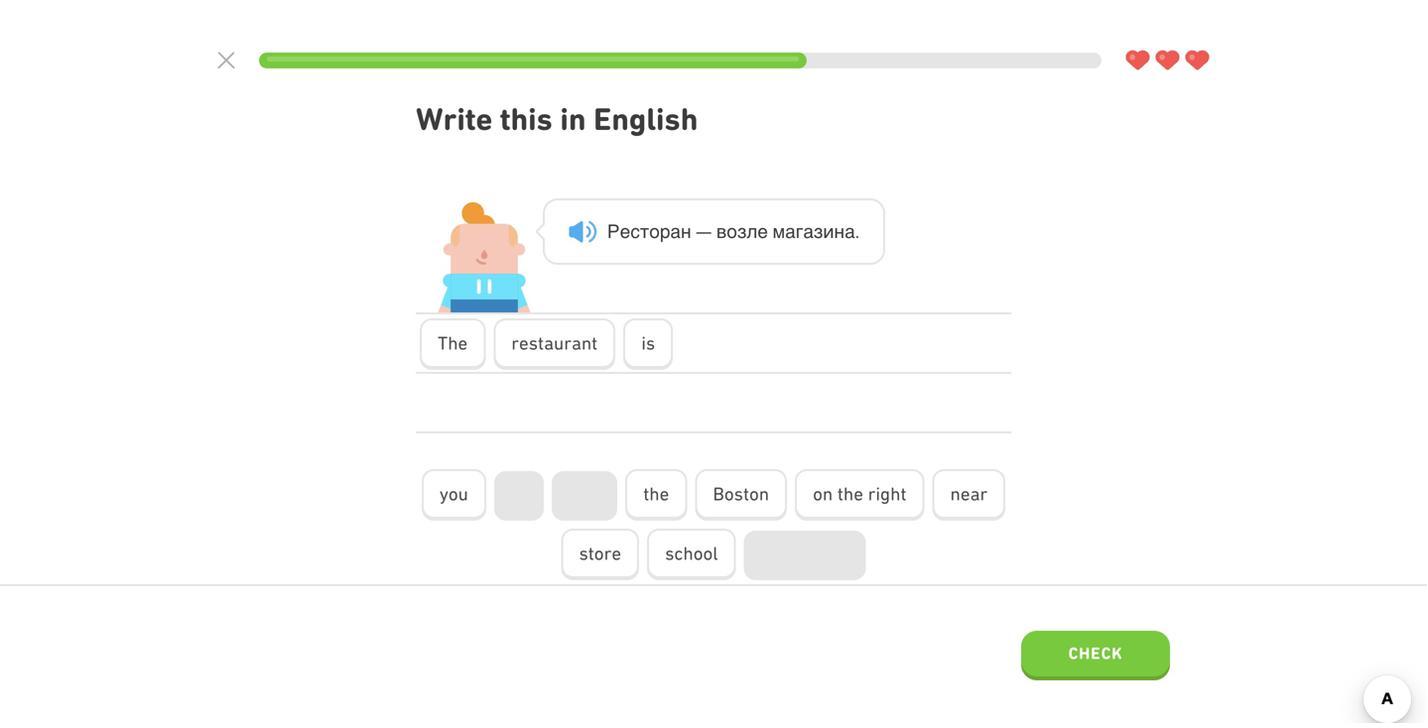 Task type: describe. For each thing, give the bounding box(es) containing it.
the button
[[420, 319, 486, 370]]

1 з from the left
[[738, 221, 747, 242]]

м
[[773, 221, 785, 242]]

2 о from the left
[[727, 221, 738, 242]]

1 е from the left
[[620, 221, 631, 242]]

in
[[560, 101, 586, 138]]

is button
[[624, 319, 673, 370]]

near
[[951, 484, 988, 505]]

is
[[642, 333, 656, 354]]

english
[[594, 101, 698, 138]]

в о з л е
[[717, 221, 768, 242]]

1 а from the left
[[671, 221, 681, 242]]

this
[[500, 101, 553, 138]]

right
[[868, 484, 907, 505]]

the inside on the right button
[[838, 484, 864, 505]]

р е с т о р а н
[[608, 221, 692, 242]]

1 н from the left
[[681, 221, 692, 242]]

и
[[824, 221, 835, 242]]

л
[[747, 221, 758, 242]]

2 е from the left
[[758, 221, 768, 242]]

г
[[796, 221, 804, 242]]

м а г а з и н а .
[[773, 221, 860, 242]]

—
[[696, 221, 712, 242]]



Task type: locate. For each thing, give the bounding box(es) containing it.
restaurant button
[[494, 319, 616, 370]]

е
[[620, 221, 631, 242], [758, 221, 768, 242]]

you button
[[422, 470, 486, 521]]

1 horizontal spatial н
[[835, 221, 845, 242]]

store
[[579, 543, 622, 565]]

school button
[[647, 529, 736, 581]]

2 н from the left
[[835, 221, 845, 242]]

the
[[438, 333, 468, 354]]

the right on at the right bottom of the page
[[838, 484, 864, 505]]

з right г
[[814, 221, 824, 242]]

4 а from the left
[[845, 221, 856, 242]]

2 the from the left
[[838, 484, 864, 505]]

т
[[640, 221, 650, 242]]

з right в
[[738, 221, 747, 242]]

с
[[631, 221, 640, 242]]

on the right
[[813, 484, 907, 505]]

1 horizontal spatial о
[[727, 221, 738, 242]]

.
[[856, 221, 860, 242]]

а
[[671, 221, 681, 242], [785, 221, 796, 242], [804, 221, 814, 242], [845, 221, 856, 242]]

н
[[681, 221, 692, 242], [835, 221, 845, 242]]

the up school
[[644, 484, 670, 505]]

store button
[[561, 529, 639, 581]]

е left м
[[758, 221, 768, 242]]

е left 'т'
[[620, 221, 631, 242]]

0 horizontal spatial н
[[681, 221, 692, 242]]

check
[[1069, 644, 1123, 664]]

о right с at the left top
[[650, 221, 660, 242]]

1 horizontal spatial з
[[814, 221, 824, 242]]

0 horizontal spatial з
[[738, 221, 747, 242]]

you
[[440, 484, 469, 505]]

1 the from the left
[[644, 484, 670, 505]]

о left л on the top right
[[727, 221, 738, 242]]

н left —
[[681, 221, 692, 242]]

0 horizontal spatial the
[[644, 484, 670, 505]]

1 horizontal spatial е
[[758, 221, 768, 242]]

write this in english
[[416, 101, 698, 138]]

near button
[[933, 470, 1006, 521]]

restaurant
[[512, 333, 598, 354]]

р
[[660, 221, 671, 242]]

1 horizontal spatial the
[[838, 484, 864, 505]]

3 а from the left
[[804, 221, 814, 242]]

2 з from the left
[[814, 221, 824, 242]]

on
[[813, 484, 833, 505]]

н left .
[[835, 221, 845, 242]]

в
[[717, 221, 727, 242]]

boston
[[713, 484, 770, 505]]

the inside the button
[[644, 484, 670, 505]]

progress bar
[[259, 53, 1102, 69]]

0 horizontal spatial е
[[620, 221, 631, 242]]

boston button
[[695, 470, 787, 521]]

о
[[650, 221, 660, 242], [727, 221, 738, 242]]

check button
[[1022, 631, 1171, 681]]

the
[[644, 484, 670, 505], [838, 484, 864, 505]]

school
[[665, 543, 718, 565]]

2 а from the left
[[785, 221, 796, 242]]

р
[[608, 221, 620, 242]]

1 о from the left
[[650, 221, 660, 242]]

write
[[416, 101, 493, 138]]

on the right button
[[795, 470, 925, 521]]

the button
[[626, 470, 687, 521]]

з
[[738, 221, 747, 242], [814, 221, 824, 242]]

0 horizontal spatial о
[[650, 221, 660, 242]]



Task type: vqa. For each thing, say whether or not it's contained in the screenshot.
everything button
no



